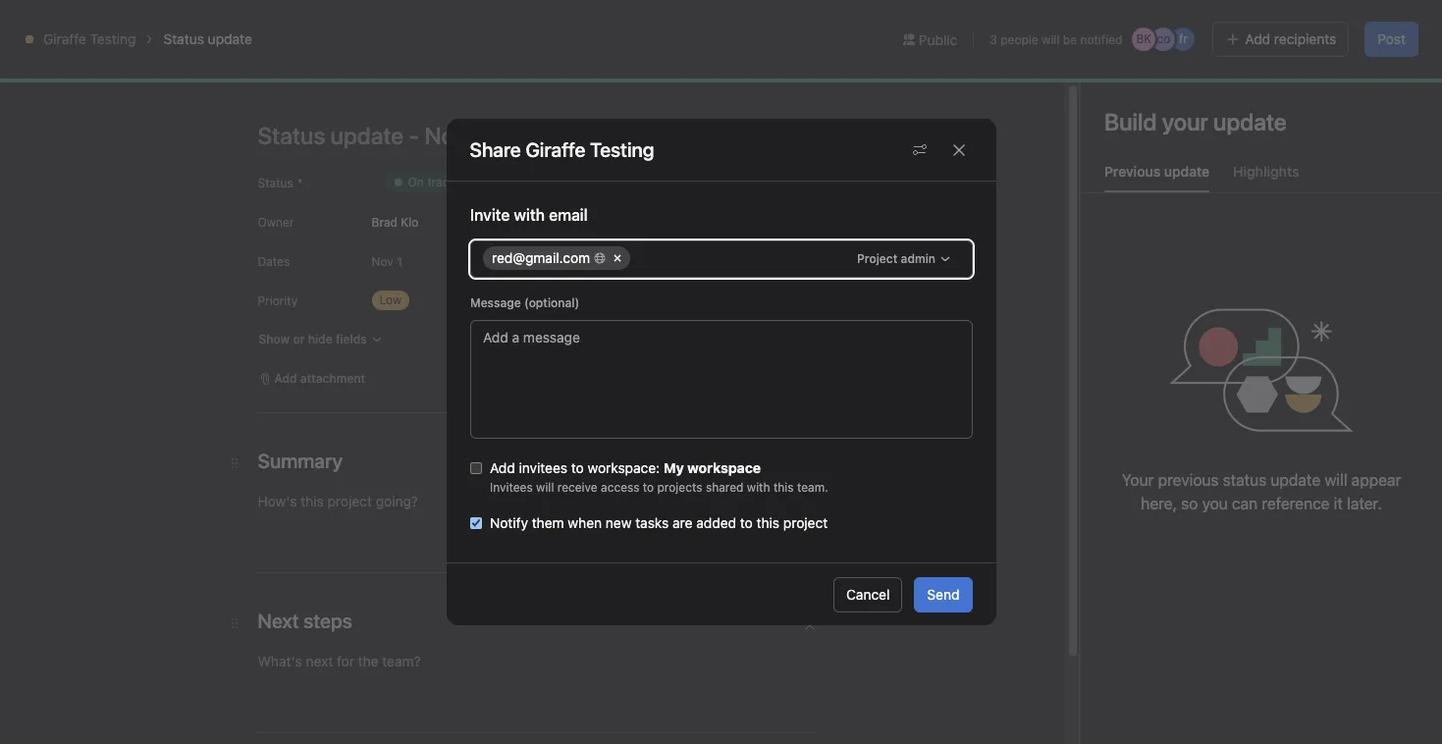 Task type: locate. For each thing, give the bounding box(es) containing it.
this down with at the bottom right of page
[[756, 515, 779, 531]]

0 horizontal spatial project
[[616, 350, 678, 372]]

1 vertical spatial tasks
[[635, 515, 669, 531]]

in left my
[[1197, 16, 1207, 30]]

add for add recipients
[[1246, 30, 1271, 47]]

can
[[1232, 495, 1258, 513]]

1 horizontal spatial status
[[258, 176, 293, 191]]

post
[[1378, 30, 1406, 47]]

send
[[927, 586, 960, 602]]

1
[[397, 254, 402, 269]]

1 vertical spatial project
[[783, 515, 828, 531]]

later.
[[1347, 495, 1382, 513]]

&
[[747, 322, 761, 345]]

nov 1
[[372, 254, 402, 269]]

None text field
[[633, 246, 648, 270]]

when
[[568, 515, 602, 531]]

in right messages
[[860, 322, 875, 345]]

messages
[[765, 322, 855, 345]]

status *
[[258, 176, 303, 191]]

0 horizontal spatial tasks
[[635, 515, 669, 531]]

testing
[[90, 30, 136, 47]]

1 vertical spatial status
[[258, 176, 293, 191]]

Message (optional) text field
[[470, 320, 973, 439]]

here,
[[1141, 495, 1177, 513]]

status update
[[163, 30, 252, 47]]

previous
[[1158, 471, 1219, 489]]

with email
[[514, 206, 587, 224]]

3
[[990, 32, 998, 47]]

list box
[[490, 8, 961, 39]]

will down invitees
[[536, 480, 554, 495]]

add billing info button
[[1278, 10, 1378, 37]]

status
[[163, 30, 204, 47], [258, 176, 293, 191]]

0 vertical spatial this
[[880, 322, 912, 345]]

will
[[1042, 32, 1060, 47], [682, 350, 711, 372], [1325, 471, 1348, 489], [536, 480, 554, 495]]

add billing info
[[1286, 16, 1369, 30]]

0 vertical spatial status
[[163, 30, 204, 47]]

1 vertical spatial this
[[773, 480, 794, 495]]

timeline
[[284, 123, 339, 139]]

invite
[[470, 206, 510, 224]]

this right with at the bottom right of page
[[773, 480, 794, 495]]

post button
[[1365, 22, 1419, 57]]

1 vertical spatial in
[[860, 322, 875, 345]]

project inside all attachments to tasks & messages in this project will appear here.
[[616, 350, 678, 372]]

project down the team.
[[783, 515, 828, 531]]

none text field inside the red@gmail.com row
[[633, 246, 648, 270]]

tasks left &
[[696, 322, 742, 345]]

add recipients button
[[1213, 22, 1350, 57]]

attachments
[[557, 322, 669, 345]]

brad klo
[[372, 215, 419, 229]]

2 horizontal spatial add
[[1286, 16, 1309, 30]]

status left *
[[258, 176, 293, 191]]

all attachments to tasks & messages in this project will appear here.
[[531, 322, 912, 372]]

so
[[1182, 495, 1198, 513]]

None checkbox
[[470, 463, 482, 474]]

2 horizontal spatial update
[[1271, 471, 1321, 489]]

to right access at the left of page
[[643, 480, 654, 495]]

0 horizontal spatial add
[[490, 460, 515, 476]]

1 horizontal spatial project
[[783, 515, 828, 531]]

0 vertical spatial tasks
[[696, 322, 742, 345]]

0 vertical spatial project
[[616, 350, 678, 372]]

red@gmail.com cell
[[483, 246, 630, 270]]

project down attachments
[[616, 350, 678, 372]]

this inside all attachments to tasks & messages in this project will appear here.
[[880, 322, 912, 345]]

build your update
[[1105, 108, 1287, 136]]

build
[[1105, 108, 1157, 136]]

0 vertical spatial in
[[1197, 16, 1207, 30]]

project inside share giraffe testing dialog
[[783, 515, 828, 531]]

team.
[[797, 480, 828, 495]]

2 vertical spatial this
[[756, 515, 779, 531]]

access
[[601, 480, 639, 495]]

2 vertical spatial update
[[1271, 471, 1321, 489]]

none checkbox inside share giraffe testing dialog
[[470, 463, 482, 474]]

will inside your previous status update will appear here, so you can reference it later.
[[1325, 471, 1348, 489]]

1 horizontal spatial add
[[1246, 30, 1271, 47]]

giraffe
[[43, 30, 86, 47]]

1 horizontal spatial tasks
[[696, 322, 742, 345]]

update
[[208, 30, 252, 47], [1164, 163, 1210, 180], [1271, 471, 1321, 489]]

0 horizontal spatial status
[[163, 30, 204, 47]]

workspace:
[[587, 460, 660, 476]]

will left appear here.
[[682, 350, 711, 372]]

tab list
[[1081, 161, 1443, 193]]

tasks left are
[[635, 515, 669, 531]]

my
[[1210, 16, 1226, 30]]

update inside your previous status update will appear here, so you can reference it later.
[[1271, 471, 1321, 489]]

previous
[[1105, 163, 1161, 180]]

status for status update
[[163, 30, 204, 47]]

3 people will be notified
[[990, 32, 1123, 47]]

project
[[857, 251, 897, 266]]

appear here.
[[716, 350, 827, 372]]

previous update
[[1105, 163, 1210, 180]]

None text field
[[82, 66, 221, 101]]

bk
[[1137, 31, 1152, 46]]

1 vertical spatial update
[[1164, 163, 1210, 180]]

0 vertical spatial update
[[208, 30, 252, 47]]

nov
[[372, 254, 394, 269]]

remove section image
[[804, 620, 816, 631]]

will up it
[[1325, 471, 1348, 489]]

will inside all attachments to tasks & messages in this project will appear here.
[[682, 350, 711, 372]]

status right testing
[[163, 30, 204, 47]]

add for add billing info
[[1286, 16, 1309, 30]]

tab list containing previous update
[[1081, 161, 1443, 193]]

trial?
[[1230, 16, 1257, 30]]

to right attachments
[[673, 322, 691, 345]]

invitees
[[490, 480, 532, 495]]

project
[[616, 350, 678, 372], [783, 515, 828, 531]]

days
[[1087, 23, 1113, 37]]

you
[[1203, 495, 1228, 513]]

to
[[673, 322, 691, 345], [571, 460, 584, 476], [643, 480, 654, 495], [740, 515, 752, 531]]

priority
[[258, 294, 298, 308]]

1 horizontal spatial in
[[1197, 16, 1207, 30]]

to inside all attachments to tasks & messages in this project will appear here.
[[673, 322, 691, 345]]

close this dialog image
[[951, 142, 967, 158]]

this
[[880, 322, 912, 345], [773, 480, 794, 495], [756, 515, 779, 531]]

this down project admin popup button
[[880, 322, 912, 345]]

them
[[532, 515, 564, 531]]

0 horizontal spatial update
[[208, 30, 252, 47]]

1 horizontal spatial update
[[1164, 163, 1210, 180]]

projects
[[657, 480, 702, 495]]

project admin button
[[848, 246, 960, 273]]

notify them when new tasks are added to this project
[[490, 515, 828, 531]]

Notify them when new tasks are added to this project checkbox
[[470, 518, 482, 529]]

timeline link
[[268, 121, 339, 142]]

0 horizontal spatial in
[[860, 322, 875, 345]]

calendar
[[378, 123, 436, 139]]

klo
[[401, 215, 419, 229]]

add
[[1286, 16, 1309, 30], [1246, 30, 1271, 47], [490, 460, 515, 476]]



Task type: vqa. For each thing, say whether or not it's contained in the screenshot.
the middle update
yes



Task type: describe. For each thing, give the bounding box(es) containing it.
add inside add invitees to workspace: my workspace invitees will receive access to projects shared with this team.
[[490, 460, 515, 476]]

receive
[[557, 480, 597, 495]]

to up receive
[[571, 460, 584, 476]]

in inside what's in my trial? button
[[1197, 16, 1207, 30]]

message (optional)
[[470, 296, 579, 310]]

with
[[747, 480, 770, 495]]

your
[[1122, 471, 1154, 489]]

Title of update text field
[[258, 114, 847, 157]]

update for previous update
[[1164, 163, 1210, 180]]

tasks inside share giraffe testing dialog
[[635, 515, 669, 531]]

all
[[531, 322, 553, 345]]

appear
[[1352, 471, 1402, 489]]

this inside add invitees to workspace: my workspace invitees will receive access to projects shared with this team.
[[773, 480, 794, 495]]

cancel button
[[834, 577, 903, 612]]

add recipients
[[1246, 30, 1337, 47]]

invite with email
[[470, 206, 587, 224]]

will inside add invitees to workspace: my workspace invitees will receive access to projects shared with this team.
[[536, 480, 554, 495]]

message
[[470, 296, 521, 310]]

status
[[1223, 471, 1267, 489]]

brad
[[372, 215, 398, 229]]

share giraffe testing dialog
[[446, 119, 996, 626]]

red@gmail.com row
[[483, 246, 848, 275]]

shared
[[705, 480, 743, 495]]

tasks inside all attachments to tasks & messages in this project will appear here.
[[696, 322, 742, 345]]

red@gmail.com
[[492, 249, 590, 266]]

admin
[[901, 251, 935, 266]]

owner
[[258, 215, 294, 230]]

ribbon image
[[35, 72, 59, 95]]

your update
[[1162, 108, 1287, 136]]

send button
[[915, 577, 973, 612]]

what's
[[1155, 16, 1194, 30]]

17 days left
[[1071, 23, 1134, 37]]

public
[[919, 31, 958, 48]]

be
[[1063, 32, 1077, 47]]

cancel
[[847, 586, 890, 602]]

recipients
[[1275, 30, 1337, 47]]

fr
[[1179, 31, 1188, 46]]

people
[[1001, 32, 1039, 47]]

project permissions image
[[912, 142, 928, 158]]

status for status *
[[258, 176, 293, 191]]

will left be
[[1042, 32, 1060, 47]]

notified
[[1081, 32, 1123, 47]]

invitees
[[519, 460, 567, 476]]

(optional)
[[524, 296, 579, 310]]

my
[[663, 460, 684, 476]]

what's in my trial?
[[1155, 16, 1257, 30]]

update for status update
[[208, 30, 252, 47]]

it
[[1334, 495, 1343, 513]]

in inside all attachments to tasks & messages in this project will appear here.
[[860, 322, 875, 345]]

add invitees to workspace: my workspace invitees will receive access to projects shared with this team.
[[490, 460, 828, 495]]

project admin
[[857, 251, 935, 266]]

giraffe testing
[[43, 30, 136, 47]]

reference
[[1262, 495, 1330, 513]]

*
[[297, 176, 303, 191]]

your previous status update will appear here, so you can reference it later.
[[1122, 471, 1402, 513]]

share giraffe testing
[[470, 138, 655, 161]]

new
[[605, 515, 631, 531]]

billing
[[1312, 16, 1345, 30]]

giraffe testing
[[526, 138, 655, 161]]

workspace
[[687, 460, 761, 476]]

info
[[1348, 16, 1369, 30]]

what's in my trial? button
[[1146, 10, 1266, 37]]

dates
[[258, 254, 290, 269]]

Section title text field
[[258, 448, 343, 475]]

notify
[[490, 515, 528, 531]]

17
[[1071, 23, 1083, 37]]

highlights
[[1234, 163, 1300, 180]]

remove from starred image
[[258, 76, 274, 91]]

Section title text field
[[258, 608, 352, 635]]

share
[[470, 138, 521, 161]]

added
[[696, 515, 736, 531]]

are
[[672, 515, 692, 531]]

calendar link
[[362, 121, 436, 142]]

to right added
[[740, 515, 752, 531]]

co
[[1157, 31, 1171, 46]]

left
[[1116, 23, 1134, 37]]



